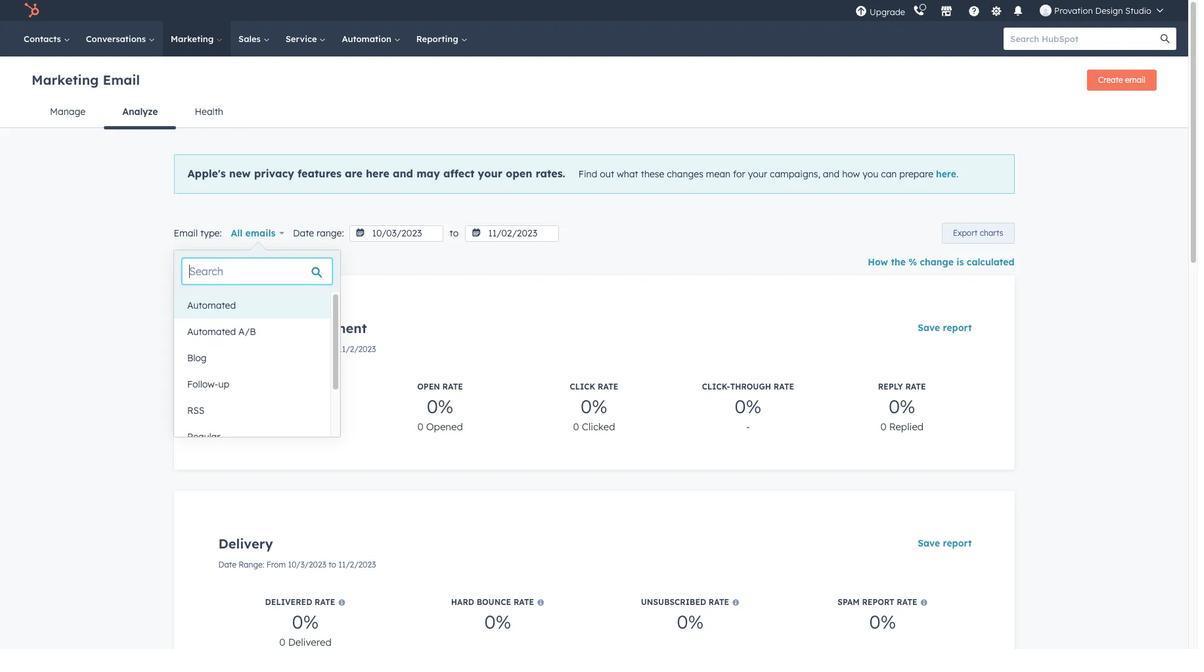 Task type: describe. For each thing, give the bounding box(es) containing it.
charts
[[980, 228, 1004, 238]]

0% down spam report rate
[[870, 611, 897, 634]]

date range : from 10/3/2023 to 11/2/2023 for delivery
[[219, 560, 376, 570]]

0 vertical spatial date
[[293, 227, 314, 239]]

apple's
[[188, 167, 226, 180]]

mean
[[706, 168, 731, 180]]

save for recipient engagement
[[918, 322, 941, 334]]

rate inside click-through rate 0% -
[[774, 382, 795, 392]]

campaigns,
[[770, 168, 821, 180]]

export
[[953, 228, 978, 238]]

create email
[[1099, 75, 1146, 85]]

marketing email banner
[[32, 66, 1157, 96]]

email inside banner
[[103, 71, 140, 88]]

range for recipient engagement
[[239, 344, 263, 354]]

0 horizontal spatial your
[[478, 167, 503, 180]]

what
[[617, 168, 639, 180]]

calling icon image
[[914, 5, 925, 17]]

navigation containing manage
[[32, 96, 1157, 129]]

marketing email
[[32, 71, 140, 88]]

rate up 0% 0 delivered
[[315, 597, 335, 607]]

rates.
[[536, 167, 566, 180]]

Search HubSpot search field
[[1004, 28, 1165, 50]]

all emails
[[231, 227, 276, 239]]

upgrade image
[[856, 6, 868, 17]]

0 for 0 clicked
[[573, 421, 579, 433]]

rate right spam
[[897, 597, 918, 607]]

unsubscribed rate
[[641, 597, 730, 607]]

calling icon button
[[908, 2, 931, 19]]

0% down bounce
[[485, 611, 512, 634]]

how the % change is calculated button
[[868, 254, 1015, 270]]

0 inside 0% 0 delivered
[[279, 636, 285, 649]]

0% down unsubscribed rate
[[677, 611, 704, 634]]

range for delivery
[[239, 560, 263, 570]]

1 vertical spatial email
[[174, 227, 198, 239]]

open
[[506, 167, 533, 180]]

how
[[843, 168, 860, 180]]

is
[[957, 256, 964, 268]]

1 horizontal spatial your
[[748, 168, 768, 180]]

search image
[[1161, 34, 1170, 43]]

export charts
[[953, 228, 1004, 238]]

notifications image
[[1013, 6, 1025, 18]]

sales
[[239, 34, 263, 44]]

type:
[[200, 227, 222, 239]]

0 horizontal spatial and
[[393, 167, 413, 180]]

prepare
[[900, 168, 934, 180]]

rate inside open rate 0% 0 opened
[[443, 382, 463, 392]]

clicked
[[582, 421, 615, 433]]

.
[[957, 168, 959, 180]]

0% inside the click rate 0% 0 clicked
[[581, 395, 608, 418]]

can
[[881, 168, 897, 180]]

range:
[[317, 227, 344, 239]]

export charts button
[[942, 223, 1015, 244]]

click
[[570, 382, 596, 392]]

create
[[1099, 75, 1124, 85]]

11/2/2023 for delivery
[[339, 560, 376, 570]]

provation design studio
[[1055, 5, 1152, 16]]

follow-up
[[187, 379, 229, 390]]

automation link
[[334, 21, 409, 57]]

reporting
[[416, 34, 461, 44]]

delivered rate
[[265, 597, 335, 607]]

rss
[[187, 405, 205, 417]]

studio
[[1126, 5, 1152, 16]]

rate inside the click rate 0% 0 clicked
[[598, 382, 619, 392]]

reply rate 0% 0 replied
[[879, 382, 926, 433]]

out
[[600, 168, 615, 180]]

report for recipient engagement
[[943, 322, 972, 334]]

marketplaces button
[[933, 0, 961, 21]]

through
[[731, 382, 772, 392]]

provation design studio button
[[1032, 0, 1172, 21]]

0 for 0 replied
[[881, 421, 887, 433]]

save report button for delivery
[[910, 530, 981, 557]]

%
[[909, 256, 918, 268]]

are
[[345, 167, 363, 180]]

email type:
[[174, 227, 222, 239]]

-
[[746, 421, 750, 433]]

rss button
[[174, 398, 331, 424]]

hubspot link
[[16, 3, 49, 18]]

MM/DD/YYYY text field
[[465, 225, 559, 242]]

unsubscribed
[[641, 597, 707, 607]]

here link
[[936, 168, 957, 180]]

spam
[[838, 597, 860, 607]]

: for delivery
[[263, 560, 264, 570]]

click-
[[702, 382, 731, 392]]

analyze
[[122, 106, 158, 118]]

click-through rate 0% -
[[702, 382, 795, 433]]

service link
[[278, 21, 334, 57]]

apple's new privacy features are here and may affect your open rates.
[[188, 167, 566, 180]]

recipient
[[219, 320, 280, 336]]

emails
[[245, 227, 276, 239]]

spam report rate
[[838, 597, 918, 607]]

save report for recipient engagement
[[918, 322, 972, 334]]

design
[[1096, 5, 1124, 16]]

follow-up button
[[174, 371, 331, 398]]

Search search field
[[182, 258, 333, 285]]

MM/DD/YYYY text field
[[349, 225, 443, 242]]

all
[[231, 227, 243, 239]]

conversations link
[[78, 21, 163, 57]]

hubspot image
[[24, 3, 39, 18]]

rate right unsubscribed
[[709, 597, 730, 607]]

marketing link
[[163, 21, 231, 57]]

0% 0 delivered
[[279, 611, 332, 649]]



Task type: vqa. For each thing, say whether or not it's contained in the screenshot.
'How'
yes



Task type: locate. For each thing, give the bounding box(es) containing it.
marketing up manage button
[[32, 71, 99, 88]]

save report button for recipient engagement
[[910, 315, 981, 341]]

10/3/2023 down 'recipient engagement'
[[288, 344, 326, 354]]

service
[[286, 34, 320, 44]]

from
[[267, 344, 286, 354], [267, 560, 286, 570]]

date left "range:"
[[293, 227, 314, 239]]

and left may
[[393, 167, 413, 180]]

marketing inside "link"
[[171, 34, 216, 44]]

open rate 0% 0 opened
[[417, 382, 463, 433]]

marketing left sales
[[171, 34, 216, 44]]

date range : from 10/3/2023 to 11/2/2023 up delivered rate
[[219, 560, 376, 570]]

engagement
[[284, 320, 367, 336]]

upgrade
[[870, 6, 906, 17]]

open
[[417, 382, 440, 392]]

from down 'recipient engagement'
[[267, 344, 286, 354]]

date range : from 10/3/2023 to 11/2/2023 down 'recipient engagement'
[[219, 344, 376, 354]]

rate right through
[[774, 382, 795, 392]]

all emails button
[[227, 220, 285, 246]]

manage button
[[32, 96, 104, 127]]

0 vertical spatial save report button
[[910, 315, 981, 341]]

1 vertical spatial 10/3/2023
[[288, 560, 326, 570]]

from down delivery
[[267, 560, 286, 570]]

recipient engagement
[[219, 320, 367, 336]]

0 vertical spatial 11/2/2023
[[339, 344, 376, 354]]

automation
[[342, 34, 394, 44]]

menu
[[854, 0, 1173, 21]]

regular button
[[174, 424, 331, 450]]

create email button
[[1088, 70, 1157, 91]]

0 vertical spatial report
[[943, 322, 972, 334]]

1 vertical spatial date
[[219, 344, 237, 354]]

contacts link
[[16, 21, 78, 57]]

marketplaces image
[[941, 6, 953, 18]]

0% up replied
[[889, 395, 916, 418]]

manage
[[50, 106, 86, 118]]

0% up clicked
[[581, 395, 608, 418]]

0 vertical spatial :
[[263, 344, 264, 354]]

1 vertical spatial to
[[329, 344, 336, 354]]

changes
[[667, 168, 704, 180]]

2 date range : from 10/3/2023 to 11/2/2023 from the top
[[219, 560, 376, 570]]

notifications button
[[1007, 0, 1030, 21]]

0 vertical spatial save
[[918, 322, 941, 334]]

health button
[[176, 96, 242, 127]]

0% inside open rate 0% 0 opened
[[427, 395, 454, 418]]

reply
[[879, 382, 903, 392]]

automated a/b button
[[174, 319, 331, 345]]

0 inside the click rate 0% 0 clicked
[[573, 421, 579, 433]]

0 vertical spatial 10/3/2023
[[288, 344, 326, 354]]

1 vertical spatial marketing
[[32, 71, 99, 88]]

: for recipient engagement
[[263, 344, 264, 354]]

2 : from the top
[[263, 560, 264, 570]]

1 vertical spatial date range : from 10/3/2023 to 11/2/2023
[[219, 560, 376, 570]]

1 vertical spatial 11/2/2023
[[339, 560, 376, 570]]

1 from from the top
[[267, 344, 286, 354]]

follow-
[[187, 379, 218, 390]]

0 left clicked
[[573, 421, 579, 433]]

1 vertical spatial range
[[239, 560, 263, 570]]

2 range from the top
[[239, 560, 263, 570]]

find out what these changes mean for your campaigns, and how you can prepare here .
[[579, 168, 959, 180]]

email
[[1126, 75, 1146, 85]]

10/3/2023 up delivered rate
[[288, 560, 326, 570]]

save
[[918, 322, 941, 334], [918, 538, 941, 549]]

2 save report from the top
[[918, 538, 972, 549]]

navigation
[[32, 96, 1157, 129]]

marketing for marketing
[[171, 34, 216, 44]]

sales link
[[231, 21, 278, 57]]

from for delivery
[[267, 560, 286, 570]]

: down delivery
[[263, 560, 264, 570]]

date down automated a/b
[[219, 344, 237, 354]]

report for delivery
[[943, 538, 972, 549]]

2 vertical spatial to
[[329, 560, 336, 570]]

to for recipient engagement
[[329, 344, 336, 354]]

1 vertical spatial save
[[918, 538, 941, 549]]

privacy
[[254, 167, 294, 180]]

0% inside click-through rate 0% -
[[735, 395, 762, 418]]

0 vertical spatial automated
[[187, 300, 236, 311]]

0 horizontal spatial here
[[366, 167, 390, 180]]

menu containing provation design studio
[[854, 0, 1173, 21]]

0 vertical spatial from
[[267, 344, 286, 354]]

0 left delivered
[[279, 636, 285, 649]]

to for delivery
[[329, 560, 336, 570]]

11/2/2023 for recipient engagement
[[339, 344, 376, 354]]

rate right open at the left bottom
[[443, 382, 463, 392]]

0 left replied
[[881, 421, 887, 433]]

1 save from the top
[[918, 322, 941, 334]]

0% inside 0% 0 delivered
[[292, 611, 319, 634]]

1 date range : from 10/3/2023 to 11/2/2023 from the top
[[219, 344, 376, 354]]

1 vertical spatial from
[[267, 560, 286, 570]]

date down delivery
[[219, 560, 237, 570]]

how the % change is calculated
[[868, 256, 1015, 268]]

2 save from the top
[[918, 538, 941, 549]]

analyze button
[[104, 96, 176, 129]]

settings link
[[988, 4, 1005, 17]]

and left how
[[823, 168, 840, 180]]

to down the engagement
[[329, 344, 336, 354]]

2 vertical spatial report
[[862, 597, 895, 607]]

up
[[218, 379, 229, 390]]

may
[[417, 167, 440, 180]]

0 left opened
[[418, 421, 424, 433]]

rate inside the reply rate 0% 0 replied
[[906, 382, 926, 392]]

delivery
[[219, 536, 273, 552]]

0 vertical spatial to
[[450, 227, 459, 239]]

marketing inside banner
[[32, 71, 99, 88]]

click rate 0% 0 clicked
[[570, 382, 619, 433]]

email up analyze
[[103, 71, 140, 88]]

marketing
[[171, 34, 216, 44], [32, 71, 99, 88]]

bounce
[[477, 597, 511, 607]]

1 : from the top
[[263, 344, 264, 354]]

1 vertical spatial save report
[[918, 538, 972, 549]]

0 for 0 opened
[[418, 421, 424, 433]]

to up delivered rate
[[329, 560, 336, 570]]

1 save report from the top
[[918, 322, 972, 334]]

10/3/2023 for delivery
[[288, 560, 326, 570]]

automated for automated
[[187, 300, 236, 311]]

automated up automated a/b
[[187, 300, 236, 311]]

automated a/b
[[187, 326, 256, 338]]

automated up the blog
[[187, 326, 236, 338]]

to right mm/dd/yyyy text box
[[450, 227, 459, 239]]

2 vertical spatial date
[[219, 560, 237, 570]]

list box
[[174, 292, 340, 450]]

list box containing automated
[[174, 292, 340, 450]]

1 10/3/2023 from the top
[[288, 344, 326, 354]]

health
[[195, 106, 223, 118]]

date for delivery
[[219, 560, 237, 570]]

1 11/2/2023 from the top
[[339, 344, 376, 354]]

a/b
[[239, 326, 256, 338]]

provation
[[1055, 5, 1093, 16]]

2 10/3/2023 from the top
[[288, 560, 326, 570]]

save report
[[918, 322, 972, 334], [918, 538, 972, 549]]

here right are
[[366, 167, 390, 180]]

your right the for
[[748, 168, 768, 180]]

0 inside open rate 0% 0 opened
[[418, 421, 424, 433]]

new
[[229, 167, 251, 180]]

the
[[891, 256, 906, 268]]

date range : from 10/3/2023 to 11/2/2023 for recipient engagement
[[219, 344, 376, 354]]

automated button
[[174, 292, 331, 319]]

affect
[[444, 167, 475, 180]]

find
[[579, 168, 598, 180]]

date
[[293, 227, 314, 239], [219, 344, 237, 354], [219, 560, 237, 570]]

help button
[[963, 0, 986, 21]]

date for recipient engagement
[[219, 344, 237, 354]]

1 horizontal spatial here
[[936, 168, 957, 180]]

1 vertical spatial :
[[263, 560, 264, 570]]

email left type:
[[174, 227, 198, 239]]

features
[[298, 167, 342, 180]]

2 11/2/2023 from the top
[[339, 560, 376, 570]]

your left open
[[478, 167, 503, 180]]

date range : from 10/3/2023 to 11/2/2023
[[219, 344, 376, 354], [219, 560, 376, 570]]

0% down delivered rate
[[292, 611, 319, 634]]

2 from from the top
[[267, 560, 286, 570]]

hard
[[451, 597, 474, 607]]

2 save report button from the top
[[910, 530, 981, 557]]

0 inside the reply rate 0% 0 replied
[[881, 421, 887, 433]]

range down delivery
[[239, 560, 263, 570]]

save for delivery
[[918, 538, 941, 549]]

help image
[[969, 6, 981, 18]]

here
[[366, 167, 390, 180], [936, 168, 957, 180]]

0 vertical spatial marketing
[[171, 34, 216, 44]]

automated for automated a/b
[[187, 326, 236, 338]]

marketing for marketing email
[[32, 71, 99, 88]]

report
[[943, 322, 972, 334], [943, 538, 972, 549], [862, 597, 895, 607]]

save report for delivery
[[918, 538, 972, 549]]

: down 'recipient' at the left
[[263, 344, 264, 354]]

delivered
[[288, 636, 332, 649]]

10/3/2023 for recipient engagement
[[288, 344, 326, 354]]

0 vertical spatial date range : from 10/3/2023 to 11/2/2023
[[219, 344, 376, 354]]

2 automated from the top
[[187, 326, 236, 338]]

for
[[733, 168, 746, 180]]

rate right click
[[598, 382, 619, 392]]

1 range from the top
[[239, 344, 263, 354]]

save report button
[[910, 315, 981, 341], [910, 530, 981, 557]]

from for recipient engagement
[[267, 344, 286, 354]]

james peterson image
[[1040, 5, 1052, 16]]

hard bounce rate
[[451, 597, 534, 607]]

0 vertical spatial range
[[239, 344, 263, 354]]

1 vertical spatial report
[[943, 538, 972, 549]]

rate right reply
[[906, 382, 926, 392]]

range
[[239, 344, 263, 354], [239, 560, 263, 570]]

your
[[478, 167, 503, 180], [748, 168, 768, 180]]

1 vertical spatial automated
[[187, 326, 236, 338]]

0% inside the reply rate 0% 0 replied
[[889, 395, 916, 418]]

0%
[[427, 395, 454, 418], [581, 395, 608, 418], [735, 395, 762, 418], [889, 395, 916, 418], [292, 611, 319, 634], [485, 611, 512, 634], [677, 611, 704, 634], [870, 611, 897, 634]]

settings image
[[991, 6, 1003, 17]]

conversations
[[86, 34, 148, 44]]

how
[[868, 256, 889, 268]]

range down a/b
[[239, 344, 263, 354]]

reporting link
[[409, 21, 475, 57]]

1 vertical spatial save report button
[[910, 530, 981, 557]]

here right "prepare"
[[936, 168, 957, 180]]

0 horizontal spatial email
[[103, 71, 140, 88]]

1 horizontal spatial email
[[174, 227, 198, 239]]

1 save report button from the top
[[910, 315, 981, 341]]

1 horizontal spatial marketing
[[171, 34, 216, 44]]

rate right bounce
[[514, 597, 534, 607]]

0 vertical spatial email
[[103, 71, 140, 88]]

0% down through
[[735, 395, 762, 418]]

0 vertical spatial save report
[[918, 322, 972, 334]]

0 horizontal spatial marketing
[[32, 71, 99, 88]]

replied
[[890, 421, 924, 433]]

1 horizontal spatial and
[[823, 168, 840, 180]]

0% up opened
[[427, 395, 454, 418]]

1 automated from the top
[[187, 300, 236, 311]]

contacts
[[24, 34, 64, 44]]

you
[[863, 168, 879, 180]]

blog
[[187, 352, 207, 364]]



